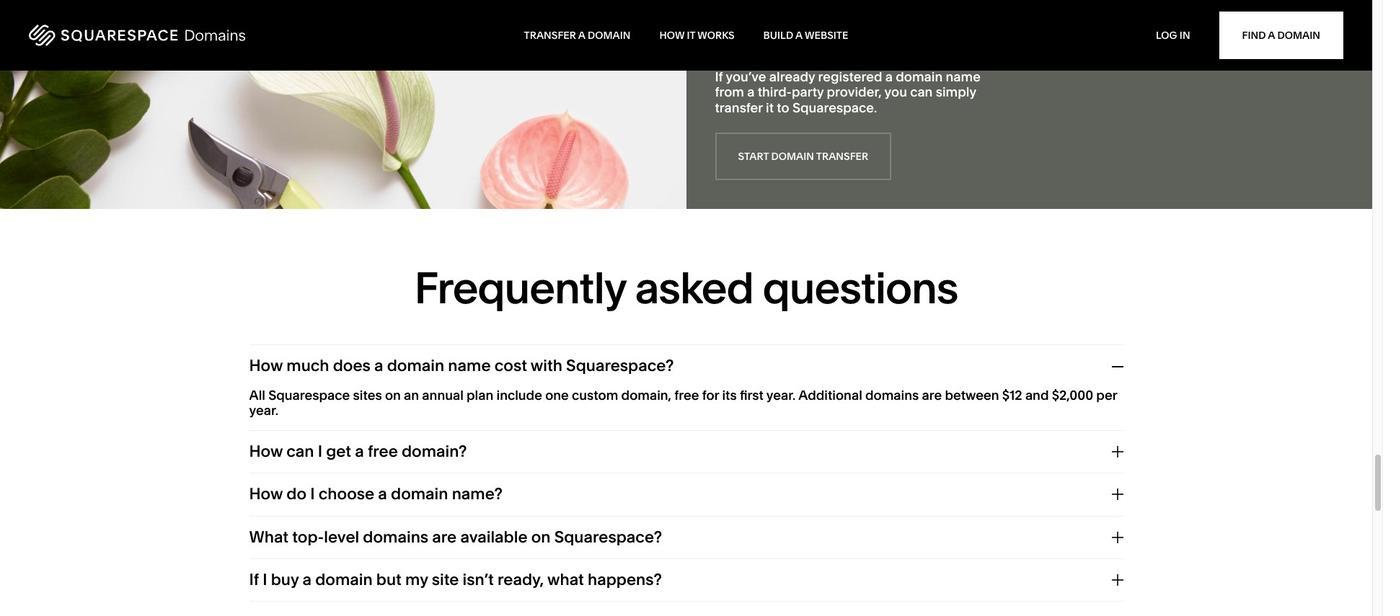 Task type: vqa. For each thing, say whether or not it's contained in the screenshot.
it in If You'Ve Already Registered A Domain Name From A Third-Party Provider, You Can Simply Transfer It To Squarespace.
yes



Task type: locate. For each thing, give the bounding box(es) containing it.
domains up the but
[[363, 528, 429, 547]]

what
[[547, 571, 584, 590]]

i right do
[[310, 485, 315, 504]]

frequently asked questions
[[414, 262, 958, 315]]

if you've already registered a domain name from a third-party provider, you can simply transfer it to squarespace.
[[715, 68, 981, 116]]

squarespace?
[[566, 357, 674, 376], [554, 528, 662, 547]]

name right you
[[946, 68, 981, 85]]

how can i get a free domain?
[[249, 442, 467, 461]]

i inside how can i get a free domain? dropdown button
[[318, 442, 322, 461]]

how inside 'how much does a domain name cost with squarespace?' dropdown button
[[249, 357, 283, 376]]

0 vertical spatial can
[[910, 84, 933, 100]]

if inside the if you've already registered a domain name from a third-party provider, you can simply transfer it to squarespace.
[[715, 68, 723, 85]]

can inside dropdown button
[[287, 442, 314, 461]]

get
[[326, 442, 351, 461]]

1 vertical spatial it
[[766, 99, 774, 116]]

how left do
[[249, 485, 283, 504]]

squarespace logo image
[[29, 25, 245, 46]]

a right the buy
[[303, 571, 312, 590]]

0 horizontal spatial transfer
[[715, 99, 763, 116]]

it
[[687, 29, 695, 42], [766, 99, 774, 116]]

start domain transfer link
[[715, 133, 892, 181]]

can right you
[[910, 84, 933, 100]]

between
[[945, 387, 999, 404]]

1 vertical spatial free
[[368, 442, 398, 461]]

are up site
[[432, 528, 457, 547]]

how left works
[[660, 29, 685, 42]]

1 horizontal spatial on
[[531, 528, 551, 547]]

transfer inside the if you've already registered a domain name from a third-party provider, you can simply transfer it to squarespace.
[[715, 99, 763, 116]]

in
[[1180, 29, 1190, 42]]

1 vertical spatial i
[[310, 485, 315, 504]]

how it works link
[[660, 29, 735, 42]]

name
[[946, 68, 981, 85], [448, 357, 491, 376]]

0 vertical spatial i
[[318, 442, 322, 461]]

for
[[702, 387, 719, 404]]

much
[[287, 357, 329, 376]]

how down all
[[249, 442, 283, 461]]

0 horizontal spatial free
[[368, 442, 398, 461]]

i
[[318, 442, 322, 461], [310, 485, 315, 504], [263, 571, 267, 590]]

i left the get
[[318, 442, 322, 461]]

you
[[885, 84, 907, 100]]

i left the buy
[[263, 571, 267, 590]]

on right available
[[531, 528, 551, 547]]

start
[[738, 150, 769, 163]]

$2,000
[[1052, 387, 1093, 404]]

0 vertical spatial are
[[922, 387, 942, 404]]

party
[[792, 84, 824, 100]]

1 horizontal spatial i
[[310, 485, 315, 504]]

log in link
[[1156, 29, 1190, 42]]

from
[[715, 84, 744, 100]]

1 horizontal spatial it
[[766, 99, 774, 116]]

1 horizontal spatial if
[[715, 68, 723, 85]]

choose
[[319, 485, 374, 504]]

transfer down squarespace.
[[816, 150, 868, 163]]

all
[[249, 387, 265, 404]]

can inside the if you've already registered a domain name from a third-party provider, you can simply transfer it to squarespace.
[[910, 84, 933, 100]]

1 vertical spatial are
[[432, 528, 457, 547]]

year.
[[767, 387, 796, 404], [249, 403, 278, 419]]

0 horizontal spatial can
[[287, 442, 314, 461]]

how for how do i choose a domain name?
[[249, 485, 283, 504]]

but
[[376, 571, 402, 590]]

free left for at bottom
[[675, 387, 699, 404]]

a right provider,
[[886, 68, 893, 85]]

can left the get
[[287, 442, 314, 461]]

domain right provider,
[[896, 68, 943, 85]]

a right transfer
[[578, 29, 585, 42]]

happens?
[[588, 571, 662, 590]]

questions
[[763, 262, 958, 315]]

name?
[[452, 485, 503, 504]]

log in
[[1156, 29, 1190, 42]]

frequently
[[414, 262, 626, 315]]

0 horizontal spatial i
[[263, 571, 267, 590]]

0 horizontal spatial if
[[249, 571, 259, 590]]

1 horizontal spatial are
[[922, 387, 942, 404]]

squarespace logo link
[[29, 19, 524, 51]]

2 horizontal spatial i
[[318, 442, 322, 461]]

per
[[1097, 387, 1117, 404]]

how do i choose a domain name?
[[249, 485, 503, 504]]

name up plan
[[448, 357, 491, 376]]

0 vertical spatial transfer
[[715, 99, 763, 116]]

domain up an
[[387, 357, 444, 376]]

1 vertical spatial on
[[531, 528, 551, 547]]

domain right start
[[771, 150, 814, 163]]

i for choose
[[310, 485, 315, 504]]

1 horizontal spatial domains
[[865, 387, 919, 404]]

domains right additional
[[865, 387, 919, 404]]

on inside "what top-level domains are available on squarespace?" dropdown button
[[531, 528, 551, 547]]

on inside all squarespace sites on an annual plan include one custom domain, free for its first year. additional domains are between              $12              and              $2,000              per year.
[[385, 387, 401, 404]]

domain,
[[621, 387, 672, 404]]

i for get
[[318, 442, 322, 461]]

domains inside dropdown button
[[363, 528, 429, 547]]

0 horizontal spatial domains
[[363, 528, 429, 547]]

1 vertical spatial if
[[249, 571, 259, 590]]

start domain transfer
[[738, 150, 868, 163]]

free
[[675, 387, 699, 404], [368, 442, 398, 461]]

my
[[405, 571, 428, 590]]

can
[[910, 84, 933, 100], [287, 442, 314, 461]]

0 horizontal spatial it
[[687, 29, 695, 42]]

how up all
[[249, 357, 283, 376]]

1 horizontal spatial name
[[946, 68, 981, 85]]

squarespace? up happens? in the left bottom of the page
[[554, 528, 662, 547]]

its
[[722, 387, 737, 404]]

0 vertical spatial domains
[[865, 387, 919, 404]]

third-
[[758, 84, 792, 100]]

build
[[764, 29, 793, 42]]

domain right transfer
[[588, 29, 631, 42]]

0 vertical spatial squarespace?
[[566, 357, 674, 376]]

transfer
[[715, 99, 763, 116], [816, 150, 868, 163]]

1 vertical spatial domains
[[363, 528, 429, 547]]

if for if i buy a domain but my site isn't ready, what happens?
[[249, 571, 259, 590]]

it left to
[[766, 99, 774, 116]]

if inside dropdown button
[[249, 571, 259, 590]]

a
[[578, 29, 585, 42], [796, 29, 803, 42], [1268, 29, 1275, 42], [886, 68, 893, 85], [747, 84, 755, 100], [374, 357, 383, 376], [355, 442, 364, 461], [378, 485, 387, 504], [303, 571, 312, 590]]

0 horizontal spatial name
[[448, 357, 491, 376]]

if left the buy
[[249, 571, 259, 590]]

$12
[[1002, 387, 1022, 404]]

if left you've
[[715, 68, 723, 85]]

1 vertical spatial squarespace?
[[554, 528, 662, 547]]

if i buy a domain but my site isn't ready, what happens?
[[249, 571, 662, 590]]

on left an
[[385, 387, 401, 404]]

find a domain link
[[1219, 12, 1344, 59]]

0 vertical spatial free
[[675, 387, 699, 404]]

domain down level on the bottom left
[[315, 571, 373, 590]]

squarespace? inside 'how much does a domain name cost with squarespace?' dropdown button
[[566, 357, 674, 376]]

squarespace.
[[793, 99, 877, 116]]

0 horizontal spatial are
[[432, 528, 457, 547]]

domain
[[588, 29, 631, 42], [1278, 29, 1321, 42], [896, 68, 943, 85], [771, 150, 814, 163], [387, 357, 444, 376], [391, 485, 448, 504], [315, 571, 373, 590]]

1 horizontal spatial can
[[910, 84, 933, 100]]

2 vertical spatial i
[[263, 571, 267, 590]]

0 vertical spatial if
[[715, 68, 723, 85]]

simply
[[936, 84, 976, 100]]

if
[[715, 68, 723, 85], [249, 571, 259, 590]]

on
[[385, 387, 401, 404], [531, 528, 551, 547]]

1 vertical spatial can
[[287, 442, 314, 461]]

find
[[1242, 29, 1266, 42]]

how
[[660, 29, 685, 42], [249, 357, 283, 376], [249, 442, 283, 461], [249, 485, 283, 504]]

how inside how do i choose a domain name? dropdown button
[[249, 485, 283, 504]]

1 horizontal spatial year.
[[767, 387, 796, 404]]

1 horizontal spatial free
[[675, 387, 699, 404]]

it left works
[[687, 29, 695, 42]]

free up how do i choose a domain name?
[[368, 442, 398, 461]]

i inside how do i choose a domain name? dropdown button
[[310, 485, 315, 504]]

are
[[922, 387, 942, 404], [432, 528, 457, 547]]

asked
[[635, 262, 753, 315]]

registered
[[818, 68, 882, 85]]

build a website link
[[764, 29, 848, 42]]

buy
[[271, 571, 299, 590]]

transfer
[[524, 29, 576, 42]]

how it works
[[660, 29, 735, 42]]

and
[[1025, 387, 1049, 404]]

1 vertical spatial name
[[448, 357, 491, 376]]

are left between
[[922, 387, 942, 404]]

0 vertical spatial name
[[946, 68, 981, 85]]

find a domain
[[1242, 29, 1321, 42]]

how inside how can i get a free domain? dropdown button
[[249, 442, 283, 461]]

transfer down you've
[[715, 99, 763, 116]]

transfer a domain link
[[524, 29, 631, 42]]

0 horizontal spatial on
[[385, 387, 401, 404]]

0 vertical spatial on
[[385, 387, 401, 404]]

squarespace? up custom
[[566, 357, 674, 376]]

1 horizontal spatial transfer
[[816, 150, 868, 163]]

cost
[[495, 357, 527, 376]]

free inside dropdown button
[[368, 442, 398, 461]]



Task type: describe. For each thing, give the bounding box(es) containing it.
how for how can i get a free domain?
[[249, 442, 283, 461]]

name inside the if you've already registered a domain name from a third-party provider, you can simply transfer it to squarespace.
[[946, 68, 981, 85]]

build a website
[[764, 29, 848, 42]]

if for if you've already registered a domain name from a third-party provider, you can simply transfer it to squarespace.
[[715, 68, 723, 85]]

provider,
[[827, 84, 882, 100]]

it inside the if you've already registered a domain name from a third-party provider, you can simply transfer it to squarespace.
[[766, 99, 774, 116]]

sites
[[353, 387, 382, 404]]

domain down domain?
[[391, 485, 448, 504]]

site
[[432, 571, 459, 590]]

domains inside all squarespace sites on an annual plan include one custom domain, free for its first year. additional domains are between              $12              and              $2,000              per year.
[[865, 387, 919, 404]]

are inside all squarespace sites on an annual plan include one custom domain, free for its first year. additional domains are between              $12              and              $2,000              per year.
[[922, 387, 942, 404]]

level
[[324, 528, 359, 547]]

isn't
[[463, 571, 494, 590]]

i inside if i buy a domain but my site isn't ready, what happens? dropdown button
[[263, 571, 267, 590]]

plan
[[467, 387, 494, 404]]

domain right find
[[1278, 29, 1321, 42]]

how for how much does a domain name cost with squarespace?
[[249, 357, 283, 376]]

how can i get a free domain? button
[[249, 431, 1123, 473]]

how for how it works
[[660, 29, 685, 42]]

include
[[497, 387, 542, 404]]

what
[[249, 528, 289, 547]]

domain inside the if you've already registered a domain name from a third-party provider, you can simply transfer it to squarespace.
[[896, 68, 943, 85]]

how much does a domain name cost with squarespace? button
[[249, 346, 1123, 388]]

name inside dropdown button
[[448, 357, 491, 376]]

website
[[805, 29, 848, 42]]

an
[[404, 387, 419, 404]]

are inside dropdown button
[[432, 528, 457, 547]]

you've
[[726, 68, 766, 85]]

a right the does
[[374, 357, 383, 376]]

transfer a domain
[[524, 29, 631, 42]]

first
[[740, 387, 764, 404]]

what top-level domains are available on squarespace? button
[[249, 517, 1123, 559]]

a right find
[[1268, 29, 1275, 42]]

custom
[[572, 387, 618, 404]]

one
[[545, 387, 569, 404]]

a right build
[[796, 29, 803, 42]]

to
[[777, 99, 790, 116]]

all squarespace sites on an annual plan include one custom domain, free for its first year. additional domains are between              $12              and              $2,000              per year.
[[249, 387, 1117, 419]]

a right the get
[[355, 442, 364, 461]]

log
[[1156, 29, 1177, 42]]

available
[[460, 528, 528, 547]]

with
[[531, 357, 563, 376]]

top-
[[292, 528, 324, 547]]

domain?
[[402, 442, 467, 461]]

if i buy a domain but my site isn't ready, what happens? button
[[249, 560, 1123, 602]]

what top-level domains are available on squarespace?
[[249, 528, 662, 547]]

do
[[287, 485, 307, 504]]

does
[[333, 357, 371, 376]]

squarespace
[[268, 387, 350, 404]]

squarespace? inside "what top-level domains are available on squarespace?" dropdown button
[[554, 528, 662, 547]]

additional
[[799, 387, 862, 404]]

ready,
[[498, 571, 544, 590]]

a right the from
[[747, 84, 755, 100]]

how much does a domain name cost with squarespace?
[[249, 357, 674, 376]]

1 vertical spatial transfer
[[816, 150, 868, 163]]

0 vertical spatial it
[[687, 29, 695, 42]]

a right "choose"
[[378, 485, 387, 504]]

how do i choose a domain name? button
[[249, 474, 1123, 516]]

free inside all squarespace sites on an annual plan include one custom domain, free for its first year. additional domains are between              $12              and              $2,000              per year.
[[675, 387, 699, 404]]

works
[[698, 29, 735, 42]]

0 horizontal spatial year.
[[249, 403, 278, 419]]

annual
[[422, 387, 464, 404]]

already
[[769, 68, 815, 85]]



